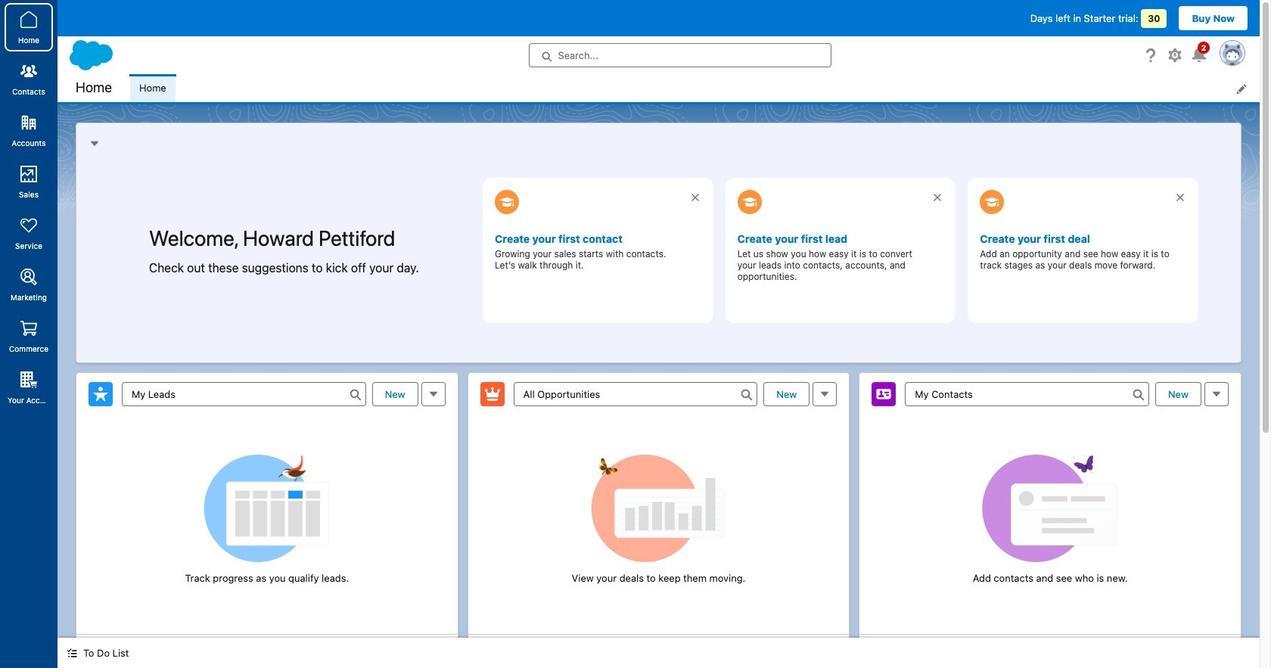 Task type: describe. For each thing, give the bounding box(es) containing it.
1 select an option text field from the left
[[122, 382, 366, 406]]



Task type: vqa. For each thing, say whether or not it's contained in the screenshot.
Action 'element'
no



Task type: locate. For each thing, give the bounding box(es) containing it.
2 select an option text field from the left
[[514, 382, 758, 406]]

1 horizontal spatial select an option text field
[[514, 382, 758, 406]]

Select an Option text field
[[122, 382, 366, 406], [514, 382, 758, 406]]

0 horizontal spatial select an option text field
[[122, 382, 366, 406]]

list
[[130, 74, 1261, 102]]

text default image
[[67, 648, 77, 659]]



